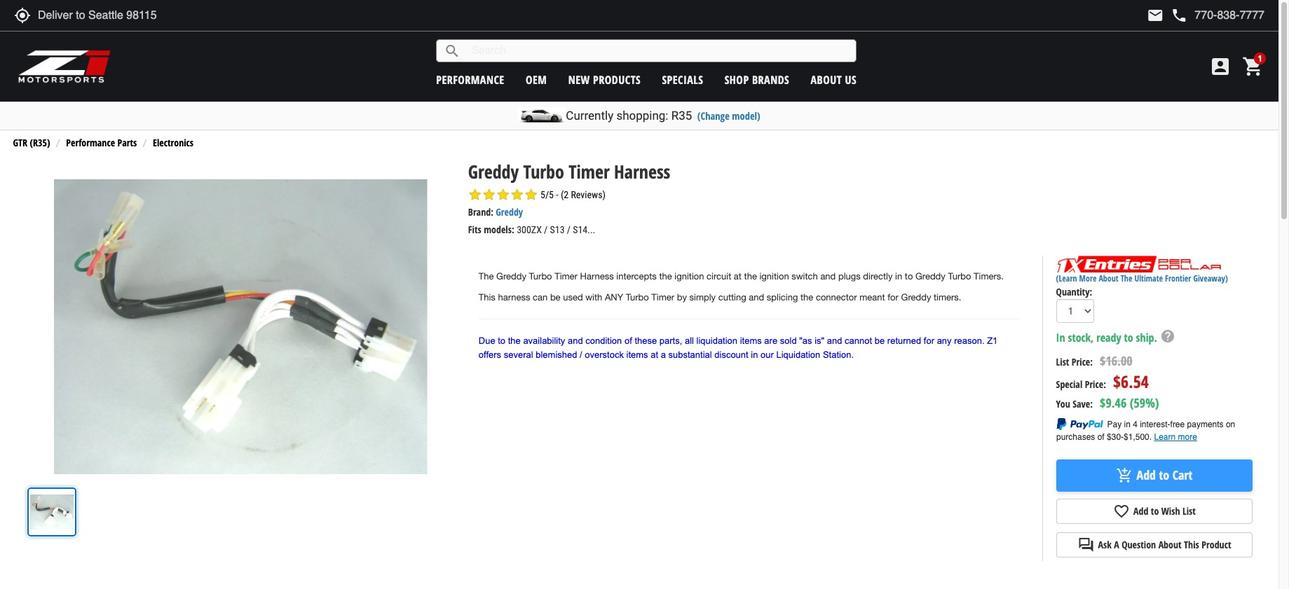 Task type: locate. For each thing, give the bounding box(es) containing it.
list down in
[[1057, 355, 1070, 369]]

timer inside the greddy turbo timer harness star star star star star 5/5 - (2 reviews) brand: greddy fits models: 300zx / s13 / s14...
[[569, 159, 610, 185]]

1 vertical spatial be
[[875, 336, 885, 346]]

new products
[[568, 72, 641, 87]]

a
[[661, 350, 666, 361]]

account_box link
[[1206, 55, 1236, 78]]

about right more at the right
[[1099, 273, 1119, 285]]

timer
[[569, 159, 610, 185], [555, 271, 578, 282], [652, 293, 675, 303]]

list right wish
[[1183, 505, 1196, 518]]

0 horizontal spatial at
[[651, 350, 659, 361]]

0 vertical spatial about
[[811, 72, 842, 87]]

price: for $16.00
[[1072, 355, 1093, 369]]

ready
[[1097, 331, 1122, 346]]

turbo up can
[[529, 271, 552, 282]]

1 horizontal spatial ignition
[[760, 271, 789, 282]]

about left the us
[[811, 72, 842, 87]]

sold
[[780, 336, 797, 346]]

search
[[444, 42, 461, 59]]

0 vertical spatial add
[[1137, 467, 1156, 484]]

question_answer
[[1078, 537, 1095, 554]]

0 horizontal spatial the
[[479, 271, 494, 282]]

my_location
[[14, 7, 31, 24]]

$6.54
[[1114, 370, 1149, 394]]

300zx
[[517, 225, 542, 236]]

favorite_border
[[1114, 503, 1130, 520]]

to left "cart"
[[1159, 467, 1170, 484]]

(learn more about the ultimate frontier giveaway)
[[1057, 273, 1228, 285]]

2 ignition from the left
[[760, 271, 789, 282]]

0 vertical spatial for
[[888, 293, 899, 303]]

directly
[[863, 271, 893, 282]]

this inside question_answer ask a question about this product
[[1184, 538, 1200, 552]]

4 star from the left
[[510, 188, 524, 202]]

harness up with
[[580, 271, 614, 282]]

to inside add_shopping_cart add to cart
[[1159, 467, 1170, 484]]

add inside add_shopping_cart add to cart
[[1137, 467, 1156, 484]]

shopping_cart link
[[1239, 55, 1265, 78]]

1 vertical spatial add
[[1134, 505, 1149, 518]]

parts,
[[660, 336, 683, 346]]

performance parts link
[[66, 136, 137, 150]]

ignition up by
[[675, 271, 704, 282]]

and right cutting
[[749, 293, 765, 303]]

/ left s13
[[544, 225, 548, 236]]

electronics
[[153, 136, 194, 150]]

wish
[[1162, 505, 1181, 518]]

mail link
[[1147, 7, 1164, 24]]

turbo
[[523, 159, 564, 185], [529, 271, 552, 282], [948, 271, 972, 282], [626, 293, 649, 303]]

the left ultimate
[[1121, 273, 1133, 285]]

timer left by
[[652, 293, 675, 303]]

station.
[[823, 350, 854, 361]]

mail
[[1147, 7, 1164, 24]]

at left 'a'
[[651, 350, 659, 361]]

phone
[[1171, 7, 1188, 24]]

2 horizontal spatial /
[[580, 350, 583, 361]]

more
[[1080, 273, 1097, 285]]

ignition up splicing
[[760, 271, 789, 282]]

several
[[504, 350, 533, 361]]

1 vertical spatial for
[[924, 336, 935, 346]]

gtr
[[13, 136, 27, 150]]

and up station.
[[827, 336, 843, 346]]

to left ship.
[[1124, 331, 1134, 346]]

0 horizontal spatial this
[[479, 293, 496, 303]]

harness
[[614, 159, 671, 185], [580, 271, 614, 282]]

oem link
[[526, 72, 547, 87]]

for right meant
[[888, 293, 899, 303]]

be right can
[[550, 293, 561, 303]]

(change
[[698, 109, 730, 123]]

question
[[1122, 538, 1156, 552]]

timers.
[[974, 271, 1004, 282]]

0 horizontal spatial harness
[[580, 271, 614, 282]]

at right circuit
[[734, 271, 742, 282]]

be right cannot
[[875, 336, 885, 346]]

any
[[605, 293, 624, 303]]

1 horizontal spatial this
[[1184, 538, 1200, 552]]

timer down currently
[[569, 159, 610, 185]]

0 horizontal spatial list
[[1057, 355, 1070, 369]]

1 vertical spatial harness
[[580, 271, 614, 282]]

can
[[533, 293, 548, 303]]

this left product
[[1184, 538, 1200, 552]]

due to the availability and condition of these parts, all liquidation items are sold "as is" and cannot be returned for any reason. z1 offers several blemished / overstock items at a substantial discount in our liquidation station.
[[479, 336, 998, 361]]

price: down stock,
[[1072, 355, 1093, 369]]

turbo up 5/5 -
[[523, 159, 564, 185]]

1 vertical spatial this
[[1184, 538, 1200, 552]]

1 horizontal spatial harness
[[614, 159, 671, 185]]

harness
[[498, 293, 530, 303]]

this left harness
[[479, 293, 496, 303]]

the up "several"
[[508, 336, 521, 346]]

harness down shopping:
[[614, 159, 671, 185]]

1 vertical spatial at
[[651, 350, 659, 361]]

1 horizontal spatial about
[[1099, 273, 1119, 285]]

5/5 -
[[541, 189, 559, 201]]

in
[[1057, 331, 1066, 346]]

list inside favorite_border add to wish list
[[1183, 505, 1196, 518]]

for
[[888, 293, 899, 303], [924, 336, 935, 346]]

cart
[[1173, 467, 1193, 484]]

items left are
[[740, 336, 762, 346]]

oem
[[526, 72, 547, 87]]

0 horizontal spatial items
[[627, 350, 648, 361]]

1 vertical spatial about
[[1099, 273, 1119, 285]]

"as
[[800, 336, 812, 346]]

be
[[550, 293, 561, 303], [875, 336, 885, 346]]

condition
[[586, 336, 622, 346]]

at inside "due to the availability and condition of these parts, all liquidation items are sold "as is" and cannot be returned for any reason. z1 offers several blemished / overstock items at a substantial discount in our liquidation station."
[[651, 350, 659, 361]]

the up cutting
[[744, 271, 757, 282]]

the greddy turbo timer harness intercepts the ignition circuit at the ignition switch and plugs directly in to greddy turbo timers.
[[479, 271, 1004, 282]]

0 vertical spatial price:
[[1072, 355, 1093, 369]]

to left wish
[[1151, 505, 1159, 518]]

items down these
[[627, 350, 648, 361]]

the down switch
[[801, 293, 814, 303]]

greddy left timers.
[[901, 293, 932, 303]]

1 horizontal spatial list
[[1183, 505, 1196, 518]]

turbo inside the greddy turbo timer harness star star star star star 5/5 - (2 reviews) brand: greddy fits models: 300zx / s13 / s14...
[[523, 159, 564, 185]]

1 vertical spatial price:
[[1085, 378, 1107, 392]]

reason.
[[955, 336, 985, 346]]

0 horizontal spatial in
[[751, 350, 758, 361]]

liquidation
[[697, 336, 738, 346]]

price: inside 'list price: $16.00'
[[1072, 355, 1093, 369]]

add right add_shopping_cart
[[1137, 467, 1156, 484]]

greddy up harness
[[497, 271, 527, 282]]

1 horizontal spatial at
[[734, 271, 742, 282]]

due
[[479, 336, 496, 346]]

price: up save:
[[1085, 378, 1107, 392]]

0 vertical spatial items
[[740, 336, 762, 346]]

at
[[734, 271, 742, 282], [651, 350, 659, 361]]

0 vertical spatial list
[[1057, 355, 1070, 369]]

currently
[[566, 109, 614, 123]]

add right favorite_border
[[1134, 505, 1149, 518]]

in inside "due to the availability and condition of these parts, all liquidation items are sold "as is" and cannot be returned for any reason. z1 offers several blemished / overstock items at a substantial discount in our liquidation station."
[[751, 350, 758, 361]]

cutting
[[719, 293, 747, 303]]

0 vertical spatial this
[[479, 293, 496, 303]]

add inside favorite_border add to wish list
[[1134, 505, 1149, 518]]

favorite_border add to wish list
[[1114, 503, 1196, 520]]

add_shopping_cart add to cart
[[1117, 467, 1193, 485]]

2 vertical spatial about
[[1159, 538, 1182, 552]]

price: inside special price: $6.54 you save: $9.46 (59%)
[[1085, 378, 1107, 392]]

star
[[468, 188, 482, 202], [482, 188, 496, 202], [496, 188, 510, 202], [510, 188, 524, 202], [524, 188, 538, 202]]

in right directly
[[896, 271, 903, 282]]

and up blemished
[[568, 336, 583, 346]]

1 horizontal spatial be
[[875, 336, 885, 346]]

shopping:
[[617, 109, 669, 123]]

(59%)
[[1130, 395, 1160, 411]]

to inside "due to the availability and condition of these parts, all liquidation items are sold "as is" and cannot be returned for any reason. z1 offers several blemished / overstock items at a substantial discount in our liquidation station."
[[498, 336, 506, 346]]

1 horizontal spatial items
[[740, 336, 762, 346]]

add_shopping_cart
[[1117, 468, 1134, 485]]

new products link
[[568, 72, 641, 87]]

to right directly
[[905, 271, 913, 282]]

to
[[905, 271, 913, 282], [1124, 331, 1134, 346], [498, 336, 506, 346], [1159, 467, 1170, 484], [1151, 505, 1159, 518]]

0 horizontal spatial about
[[811, 72, 842, 87]]

performance
[[436, 72, 505, 87]]

1 horizontal spatial in
[[896, 271, 903, 282]]

/ right s13
[[567, 225, 571, 236]]

1 horizontal spatial for
[[924, 336, 935, 346]]

about
[[811, 72, 842, 87], [1099, 273, 1119, 285], [1159, 538, 1182, 552]]

to right due
[[498, 336, 506, 346]]

0 vertical spatial timer
[[569, 159, 610, 185]]

0 vertical spatial harness
[[614, 159, 671, 185]]

0 horizontal spatial be
[[550, 293, 561, 303]]

about right question at the bottom right of page
[[1159, 538, 1182, 552]]

by
[[677, 293, 687, 303]]

meant
[[860, 293, 885, 303]]

(r35)
[[30, 136, 50, 150]]

0 horizontal spatial ignition
[[675, 271, 704, 282]]

2 horizontal spatial about
[[1159, 538, 1182, 552]]

this harness can be used with any turbo timer by simply cutting and splicing the connector meant for greddy timers.
[[479, 293, 962, 303]]

about us
[[811, 72, 857, 87]]

/ left overstock
[[580, 350, 583, 361]]

in left "our"
[[751, 350, 758, 361]]

gtr (r35) link
[[13, 136, 50, 150]]

greddy up brand:
[[468, 159, 519, 185]]

turbo down intercepts
[[626, 293, 649, 303]]

1 vertical spatial list
[[1183, 505, 1196, 518]]

1 vertical spatial timer
[[555, 271, 578, 282]]

stock,
[[1068, 331, 1094, 346]]

for left any
[[924, 336, 935, 346]]

/
[[544, 225, 548, 236], [567, 225, 571, 236], [580, 350, 583, 361]]

to inside favorite_border add to wish list
[[1151, 505, 1159, 518]]

1 vertical spatial in
[[751, 350, 758, 361]]

in
[[896, 271, 903, 282], [751, 350, 758, 361]]

$9.46
[[1100, 395, 1127, 411]]

the down the fits
[[479, 271, 494, 282]]

discount
[[715, 350, 749, 361]]

timer up used
[[555, 271, 578, 282]]

returned
[[888, 336, 922, 346]]



Task type: vqa. For each thing, say whether or not it's contained in the screenshot.
third 42 from the bottom
no



Task type: describe. For each thing, give the bounding box(es) containing it.
s13
[[550, 225, 565, 236]]

shop brands link
[[725, 72, 790, 87]]

models:
[[484, 223, 514, 236]]

for inside "due to the availability and condition of these parts, all liquidation items are sold "as is" and cannot be returned for any reason. z1 offers several blemished / overstock items at a substantial discount in our liquidation station."
[[924, 336, 935, 346]]

1 ignition from the left
[[675, 271, 704, 282]]

are
[[765, 336, 778, 346]]

the right intercepts
[[659, 271, 672, 282]]

(learn more about the ultimate frontier giveaway) link
[[1057, 273, 1228, 285]]

2 star from the left
[[482, 188, 496, 202]]

and left plugs
[[821, 271, 836, 282]]

gtr (r35)
[[13, 136, 50, 150]]

specials link
[[662, 72, 704, 87]]

r35
[[672, 109, 692, 123]]

you
[[1057, 397, 1071, 411]]

1 horizontal spatial /
[[567, 225, 571, 236]]

list price: $16.00
[[1057, 352, 1133, 369]]

3 star from the left
[[496, 188, 510, 202]]

substantial
[[669, 350, 712, 361]]

splicing
[[767, 293, 798, 303]]

z1 motorsports logo image
[[18, 49, 112, 84]]

1 star from the left
[[468, 188, 482, 202]]

1 vertical spatial items
[[627, 350, 648, 361]]

save:
[[1073, 397, 1093, 411]]

0 vertical spatial in
[[896, 271, 903, 282]]

add for add to cart
[[1137, 467, 1156, 484]]

1 horizontal spatial the
[[1121, 273, 1133, 285]]

performance parts
[[66, 136, 137, 150]]

greddy up models:
[[496, 206, 523, 219]]

specials
[[662, 72, 704, 87]]

harness inside the greddy turbo timer harness star star star star star 5/5 - (2 reviews) brand: greddy fits models: 300zx / s13 / s14...
[[614, 159, 671, 185]]

simply
[[690, 293, 716, 303]]

greddy up timers.
[[916, 271, 946, 282]]

greddy turbo timer harness star star star star star 5/5 - (2 reviews) brand: greddy fits models: 300zx / s13 / s14...
[[468, 159, 671, 236]]

turbo up timers.
[[948, 271, 972, 282]]

fits
[[468, 223, 482, 236]]

all
[[685, 336, 694, 346]]

about us link
[[811, 72, 857, 87]]

greddy link
[[496, 206, 523, 219]]

be inside "due to the availability and condition of these parts, all liquidation items are sold "as is" and cannot be returned for any reason. z1 offers several blemished / overstock items at a substantial discount in our liquidation station."
[[875, 336, 885, 346]]

in stock, ready to ship. help
[[1057, 329, 1176, 346]]

performance link
[[436, 72, 505, 87]]

shop
[[725, 72, 749, 87]]

/ inside "due to the availability and condition of these parts, all liquidation items are sold "as is" and cannot be returned for any reason. z1 offers several blemished / overstock items at a substantial discount in our liquidation station."
[[580, 350, 583, 361]]

ship.
[[1136, 331, 1158, 346]]

z1
[[987, 336, 998, 346]]

add for add to wish list
[[1134, 505, 1149, 518]]

ask
[[1098, 538, 1112, 552]]

offers
[[479, 350, 501, 361]]

us
[[845, 72, 857, 87]]

0 vertical spatial at
[[734, 271, 742, 282]]

performance
[[66, 136, 115, 150]]

these
[[635, 336, 657, 346]]

is"
[[815, 336, 825, 346]]

special
[[1057, 378, 1083, 392]]

new
[[568, 72, 590, 87]]

product
[[1202, 538, 1232, 552]]

any
[[937, 336, 952, 346]]

help
[[1161, 329, 1176, 345]]

the inside "due to the availability and condition of these parts, all liquidation items are sold "as is" and cannot be returned for any reason. z1 offers several blemished / overstock items at a substantial discount in our liquidation station."
[[508, 336, 521, 346]]

about inside question_answer ask a question about this product
[[1159, 538, 1182, 552]]

(learn
[[1057, 273, 1078, 285]]

0 horizontal spatial /
[[544, 225, 548, 236]]

2 vertical spatial timer
[[652, 293, 675, 303]]

5 star from the left
[[524, 188, 538, 202]]

plugs
[[839, 271, 861, 282]]

brand:
[[468, 206, 494, 219]]

currently shopping: r35 (change model)
[[566, 109, 761, 123]]

0 vertical spatial be
[[550, 293, 561, 303]]

our
[[761, 350, 774, 361]]

giveaway)
[[1194, 273, 1228, 285]]

s14...
[[573, 225, 596, 236]]

used
[[563, 293, 583, 303]]

list inside 'list price: $16.00'
[[1057, 355, 1070, 369]]

products
[[593, 72, 641, 87]]

shop brands
[[725, 72, 790, 87]]

Search search field
[[461, 40, 856, 62]]

account_box
[[1210, 55, 1232, 78]]

timers.
[[934, 293, 962, 303]]

model)
[[732, 109, 761, 123]]

connector
[[816, 293, 857, 303]]

circuit
[[707, 271, 732, 282]]

parts
[[117, 136, 137, 150]]

to inside in stock, ready to ship. help
[[1124, 331, 1134, 346]]

cannot
[[845, 336, 872, 346]]

of
[[625, 336, 632, 346]]

a
[[1114, 538, 1120, 552]]

phone link
[[1171, 7, 1265, 24]]

special price: $6.54 you save: $9.46 (59%)
[[1057, 370, 1160, 411]]

switch
[[792, 271, 818, 282]]

blemished
[[536, 350, 577, 361]]

question_answer ask a question about this product
[[1078, 537, 1232, 554]]

price: for $6.54
[[1085, 378, 1107, 392]]

0 horizontal spatial for
[[888, 293, 899, 303]]

intercepts
[[617, 271, 657, 282]]

shopping_cart
[[1243, 55, 1265, 78]]

with
[[586, 293, 603, 303]]

mail phone
[[1147, 7, 1188, 24]]



